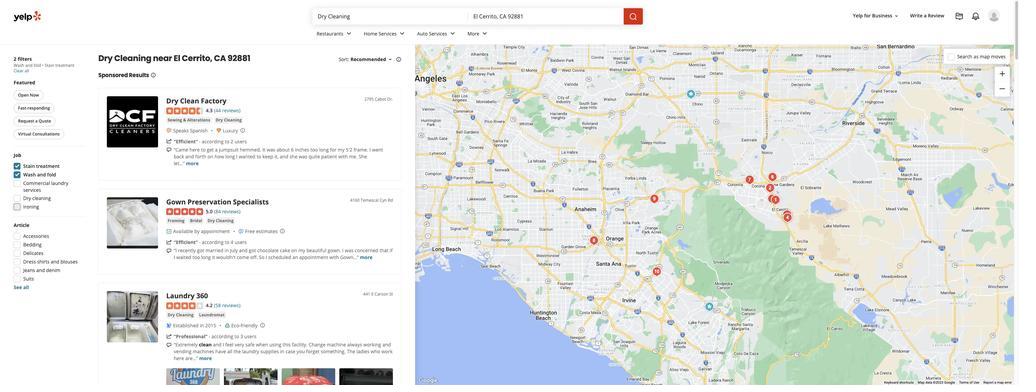 Task type: locate. For each thing, give the bounding box(es) containing it.
back
[[174, 153, 184, 160]]

0 vertical spatial too
[[311, 146, 318, 153]]

0 vertical spatial stain
[[45, 62, 54, 68]]

0 vertical spatial was
[[267, 146, 275, 153]]

16 trending v2 image for dry
[[166, 139, 172, 144]]

on up an on the bottom of page
[[291, 247, 297, 254]]

1 horizontal spatial long
[[225, 153, 235, 160]]

"efficient" up "came
[[174, 138, 198, 145]]

concerned
[[355, 247, 378, 254]]

all
[[25, 68, 29, 74], [23, 284, 29, 291], [227, 348, 232, 355]]

map left error
[[997, 381, 1004, 385]]

more link for factory
[[186, 160, 199, 167]]

bridal link
[[189, 218, 204, 224]]

auto services
[[417, 30, 447, 37]]

1 vertical spatial all
[[23, 284, 29, 291]]

more link down forth
[[186, 160, 199, 167]]

inches
[[295, 146, 309, 153]]

was up gown…"
[[345, 247, 354, 254]]

rd
[[388, 197, 393, 203]]

virtual consultations
[[18, 131, 60, 137]]

laundry inside commercial laundry services
[[51, 180, 68, 186]]

1 vertical spatial dry clean factory image
[[781, 211, 795, 225]]

sewing & alterations button
[[166, 117, 212, 124]]

when
[[256, 341, 268, 348]]

for up 'patient'
[[330, 146, 337, 153]]

more link down concerned
[[360, 254, 373, 261]]

- down the spanish
[[199, 138, 201, 145]]

dry cleaning link down (44 reviews)
[[214, 117, 243, 124]]

cleaning for dry cleaning 'link' to the top
[[224, 117, 242, 123]]

the
[[234, 348, 241, 355]]

dry clean factory image down ontario cleaners icon
[[781, 211, 795, 225]]

was
[[267, 146, 275, 153], [299, 153, 307, 160], [345, 247, 354, 254]]

1 horizontal spatial fold
[[47, 171, 56, 178]]

speaks
[[173, 127, 189, 134]]

0 horizontal spatial 24 chevron down v2 image
[[345, 30, 353, 38]]

16 info v2 image
[[396, 57, 402, 62]]

16 speech v2 image
[[166, 147, 172, 153], [166, 342, 172, 348]]

city cleaners image
[[743, 173, 757, 187]]

services right auto
[[429, 30, 447, 37]]

16 established in v2 image
[[166, 323, 172, 328]]

1 16 speech v2 image from the top
[[166, 147, 172, 153]]

search as map moves
[[958, 53, 1006, 60]]

1 vertical spatial long
[[225, 153, 235, 160]]

0 horizontal spatial appointment
[[201, 228, 230, 235]]

16 chevron down v2 image inside yelp for business button
[[894, 13, 899, 19]]

auto services link
[[412, 25, 462, 44]]

all down feel
[[227, 348, 232, 355]]

went
[[372, 146, 383, 153]]

dry cleaning down 4.2 star rating image on the bottom left of page
[[168, 312, 194, 318]]

gown preservation specialists image
[[107, 197, 158, 248], [781, 208, 794, 221], [781, 208, 794, 221]]

none field near
[[473, 13, 618, 20]]

16 trending v2 image up 16 speech v2 icon
[[166, 240, 172, 245]]

stain right •
[[45, 62, 54, 68]]

cleaning down 4.2 star rating image on the bottom left of page
[[176, 312, 194, 318]]

virtual
[[18, 131, 31, 137]]

a for request
[[35, 118, 38, 124]]

on inside "i recently got married in july and got chocolate cake on my beautiful gown. i was concerned that if i waited too long it wouldn't come off. so i scheduled an appointment with gown…"
[[291, 247, 297, 254]]

here up forth
[[190, 146, 200, 153]]

1 horizontal spatial laundry
[[242, 348, 259, 355]]

laundry down the safe
[[242, 348, 259, 355]]

0 vertical spatial my
[[338, 146, 345, 153]]

laundry
[[51, 180, 68, 186], [242, 348, 259, 355]]

5.0 link
[[206, 208, 213, 215]]

0 horizontal spatial none field
[[318, 13, 463, 20]]

that
[[380, 247, 389, 254]]

2 horizontal spatial more link
[[360, 254, 373, 261]]

suds and bubbles laundry services image
[[684, 87, 698, 101]]

None field
[[318, 13, 463, 20], [473, 13, 618, 20]]

2 services from the left
[[429, 30, 447, 37]]

1 vertical spatial dry clean factory image
[[781, 211, 795, 225]]

to up jumpsuit
[[225, 138, 229, 145]]

and inside "i recently got married in july and got chocolate cake on my beautiful gown. i was concerned that if i waited too long it wouldn't come off. so i scheduled an appointment with gown…"
[[239, 247, 248, 254]]

24 chevron down v2 image
[[345, 30, 353, 38], [398, 30, 406, 38], [449, 30, 457, 38]]

dry cleaning down (84
[[208, 218, 234, 224]]

wash up the commercial
[[23, 171, 36, 178]]

in up wouldn't
[[225, 247, 229, 254]]

notifications image
[[972, 12, 980, 20]]

"professional" - according to 3 users
[[174, 333, 256, 340]]

16 chevron down v2 image left 16 info v2 image
[[388, 57, 393, 62]]

group containing job
[[12, 152, 85, 212]]

5 star rating image
[[166, 208, 203, 215]]

too inside "came here to get a jumpsuit hemmed. it was about 6 inches too long for my 5'2 frame. i went back and forth on how long i wanted to keep it, and she was quite patient with me. she let…"
[[311, 146, 318, 153]]

1 horizontal spatial my
[[338, 146, 345, 153]]

cleaning down (84 reviews)
[[216, 218, 234, 224]]

1 vertical spatial more link
[[360, 254, 373, 261]]

my left beautiful
[[298, 247, 305, 254]]

2 none field from the left
[[473, 13, 618, 20]]

long left it
[[201, 254, 211, 261]]

i inside and i feel very safe when using this facility. change machine always working and vending machines have all the laundry supplies in case you forget something. the ladies who work here are…"
[[223, 341, 224, 348]]

too inside "i recently got married in july and got chocolate cake on my beautiful gown. i was concerned that if i waited too long it wouldn't come off. so i scheduled an appointment with gown…"
[[193, 254, 200, 261]]

none field find
[[318, 13, 463, 20]]

group
[[995, 67, 1010, 97], [12, 152, 85, 212], [12, 222, 85, 291]]

16 luxury v2 image
[[216, 128, 221, 133]]

more down machines
[[199, 355, 212, 362]]

luxury
[[223, 127, 238, 134]]

2 vertical spatial -
[[209, 333, 210, 340]]

1 vertical spatial according
[[202, 239, 224, 246]]

st
[[389, 291, 393, 297]]

services inside "link"
[[429, 30, 447, 37]]

dry cleaning button down 4.2 star rating image on the bottom left of page
[[166, 312, 195, 319]]

fold inside 2 filters wash and fold • stain treatment clear all
[[34, 62, 41, 68]]

0 vertical spatial users
[[235, 138, 247, 145]]

1 24 chevron down v2 image from the left
[[345, 30, 353, 38]]

0 horizontal spatial more
[[186, 160, 199, 167]]

1 16 trending v2 image from the top
[[166, 139, 172, 144]]

working
[[363, 341, 381, 348]]

24 chevron down v2 image right auto services
[[449, 30, 457, 38]]

laundromat button
[[198, 312, 226, 319]]

got up off. at left bottom
[[249, 247, 256, 254]]

wash inside 2 filters wash and fold • stain treatment clear all
[[14, 62, 24, 68]]

with down 5'2
[[338, 153, 348, 160]]

0 horizontal spatial services
[[379, 30, 397, 37]]

near
[[153, 53, 172, 64]]

i left went
[[370, 146, 371, 153]]

2 "efficient" from the top
[[174, 239, 198, 246]]

me.
[[349, 153, 358, 160]]

2 vertical spatial all
[[227, 348, 232, 355]]

1 horizontal spatial appointment
[[299, 254, 328, 261]]

a right report
[[995, 381, 997, 385]]

and down the about
[[280, 153, 288, 160]]

i left wanted
[[236, 153, 238, 160]]

16 trending v2 image for gown
[[166, 240, 172, 245]]

more link
[[462, 25, 495, 44]]

1 horizontal spatial map
[[997, 381, 1004, 385]]

stain inside 2 filters wash and fold • stain treatment clear all
[[45, 62, 54, 68]]

1 vertical spatial wash
[[23, 171, 36, 178]]

auto
[[417, 30, 428, 37]]

stain up wash and fold
[[23, 163, 35, 169]]

wash down filters
[[14, 62, 24, 68]]

24 chevron down v2 image inside restaurants link
[[345, 30, 353, 38]]

my inside "came here to get a jumpsuit hemmed. it was about 6 inches too long for my 5'2 frame. i went back and forth on how long i wanted to keep it, and she was quite patient with me. she let…"
[[338, 146, 345, 153]]

a right write on the top right of the page
[[924, 12, 927, 19]]

accessories
[[23, 233, 49, 239]]

0 vertical spatial group
[[995, 67, 1010, 97]]

reviews) right (58
[[222, 302, 241, 309]]

24 chevron down v2 image inside auto services "link"
[[449, 30, 457, 38]]

2 left filters
[[14, 56, 16, 62]]

services right home
[[379, 30, 397, 37]]

2 16 trending v2 image from the top
[[166, 240, 172, 245]]

according up feel
[[212, 333, 233, 340]]

1 services from the left
[[379, 30, 397, 37]]

0 vertical spatial here
[[190, 146, 200, 153]]

1 horizontal spatial 24 chevron down v2 image
[[398, 30, 406, 38]]

0 vertical spatial map
[[980, 53, 990, 60]]

(84 reviews) link
[[214, 208, 241, 215]]

to left the 4
[[225, 239, 229, 246]]

shortcuts
[[900, 381, 914, 385]]

24 chevron down v2 image for restaurants
[[345, 30, 353, 38]]

fold left •
[[34, 62, 41, 68]]

0 vertical spatial 16 trending v2 image
[[166, 139, 172, 144]]

dry clean factory image down lucy's residential & commercial laundry service icon at the top
[[766, 192, 779, 206]]

2 vertical spatial more link
[[199, 355, 212, 362]]

long up 'patient'
[[319, 146, 329, 153]]

available by appointment
[[173, 228, 230, 235]]

search
[[958, 53, 973, 60]]

2 24 chevron down v2 image from the left
[[398, 30, 406, 38]]

dry cleaning link down (84
[[206, 218, 235, 224]]

i left feel
[[223, 341, 224, 348]]

16 trending v2 image down 16 speaks spanish v2 image
[[166, 139, 172, 144]]

0 horizontal spatial stain
[[23, 163, 35, 169]]

with inside "came here to get a jumpsuit hemmed. it was about 6 inches too long for my 5'2 frame. i went back and forth on how long i wanted to keep it, and she was quite patient with me. she let…"
[[338, 153, 348, 160]]

map
[[918, 381, 925, 385]]

report
[[984, 381, 994, 385]]

long down jumpsuit
[[225, 153, 235, 160]]

and
[[25, 62, 33, 68], [185, 153, 194, 160], [280, 153, 288, 160], [37, 171, 46, 178], [239, 247, 248, 254], [51, 259, 59, 265], [36, 267, 45, 274], [213, 341, 222, 348], [383, 341, 391, 348]]

treatment up wash and fold
[[36, 163, 60, 169]]

this
[[283, 341, 291, 348]]

1 horizontal spatial laundry 360 image
[[403, 200, 416, 213]]

feel
[[225, 341, 234, 348]]

dry cleaning button down (44 reviews)
[[214, 117, 243, 124]]

1 horizontal spatial more link
[[199, 355, 212, 362]]

see
[[14, 284, 22, 291]]

estimates
[[256, 228, 278, 235]]

fast-responding button
[[14, 103, 54, 113]]

stain
[[45, 62, 54, 68], [23, 163, 35, 169]]

on
[[208, 153, 213, 160], [291, 247, 297, 254]]

see all
[[14, 284, 29, 291]]

1 vertical spatial my
[[298, 247, 305, 254]]

a right get
[[215, 146, 218, 153]]

search image
[[629, 12, 637, 21]]

more link down machines
[[199, 355, 212, 362]]

16 speech v2 image
[[166, 248, 172, 254]]

0 horizontal spatial laundry
[[51, 180, 68, 186]]

get
[[207, 146, 214, 153]]

using
[[269, 341, 281, 348]]

24 chevron down v2 image left auto
[[398, 30, 406, 38]]

5'2
[[346, 146, 352, 153]]

and right back
[[185, 153, 194, 160]]

1 vertical spatial 16 trending v2 image
[[166, 240, 172, 245]]

0 vertical spatial on
[[208, 153, 213, 160]]

reviews) for factory
[[222, 107, 241, 114]]

fast-
[[18, 105, 28, 111]]

2 vertical spatial according
[[212, 333, 233, 340]]

and up 'have' on the left bottom
[[213, 341, 222, 348]]

el
[[174, 53, 180, 64]]

dry up 16 established in v2 icon
[[168, 312, 175, 318]]

machines
[[193, 348, 214, 355]]

16 trending v2 image
[[166, 139, 172, 144], [166, 240, 172, 245]]

1 reviews) from the top
[[222, 107, 241, 114]]

0 horizontal spatial dry clean factory image
[[766, 192, 779, 206]]

all right see
[[23, 284, 29, 291]]

"efficient" - according to 2 users
[[174, 138, 247, 145]]

reviews) inside 'link'
[[222, 208, 241, 215]]

0 vertical spatial wash
[[14, 62, 24, 68]]

more down forth
[[186, 160, 199, 167]]

1 horizontal spatial too
[[311, 146, 318, 153]]

2 horizontal spatial more
[[360, 254, 373, 261]]

2 vertical spatial in
[[280, 348, 284, 355]]

reviews) for specialists
[[222, 208, 241, 215]]

laundry down wash and fold
[[51, 180, 68, 186]]

1 horizontal spatial on
[[291, 247, 297, 254]]

0 horizontal spatial fold
[[34, 62, 41, 68]]

delicates
[[23, 250, 43, 256]]

4.3
[[206, 107, 213, 114]]

0 vertical spatial all
[[25, 68, 29, 74]]

forth
[[195, 153, 206, 160]]

according up married
[[202, 239, 224, 246]]

ironing
[[23, 204, 39, 210]]

441 e carson st
[[363, 291, 393, 297]]

a for report
[[995, 381, 997, 385]]

appointment up '"efficient" - according to 4 users'
[[201, 228, 230, 235]]

- down available by appointment
[[199, 239, 201, 246]]

1 vertical spatial appointment
[[299, 254, 328, 261]]

"efficient" - according to 4 users
[[174, 239, 247, 246]]

1 vertical spatial -
[[199, 239, 201, 246]]

1 vertical spatial more
[[360, 254, 373, 261]]

16 chevron down v2 image
[[894, 13, 899, 19], [388, 57, 393, 62]]

1 vertical spatial laundry 360 image
[[107, 291, 158, 343]]

1 vertical spatial on
[[291, 247, 297, 254]]

5.0
[[206, 208, 213, 215]]

for inside button
[[864, 12, 871, 19]]

framing
[[168, 218, 185, 224]]

2 horizontal spatial 24 chevron down v2 image
[[449, 30, 457, 38]]

for right the yelp
[[864, 12, 871, 19]]

24 chevron down v2 image inside home services link
[[398, 30, 406, 38]]

1 vertical spatial 16 chevron down v2 image
[[388, 57, 393, 62]]

0 horizontal spatial dry clean factory image
[[107, 96, 158, 148]]

lucy's laundry & dry cleaning image
[[587, 234, 601, 247]]

keep
[[263, 153, 273, 160]]

dry cleaning down (44 reviews)
[[216, 117, 242, 123]]

long inside "i recently got married in july and got chocolate cake on my beautiful gown. i was concerned that if i waited too long it wouldn't come off. so i scheduled an appointment with gown…"
[[201, 254, 211, 261]]

0 vertical spatial dry clean factory image
[[766, 192, 779, 206]]

group containing article
[[12, 222, 85, 291]]

1 vertical spatial users
[[235, 239, 247, 246]]

1 horizontal spatial here
[[190, 146, 200, 153]]

gown.
[[328, 247, 341, 254]]

(44 reviews) link
[[214, 107, 241, 114]]

1 none field from the left
[[318, 13, 463, 20]]

my left 5'2
[[338, 146, 345, 153]]

0 vertical spatial "efficient"
[[174, 138, 198, 145]]

dry cleaning
[[216, 117, 242, 123], [208, 218, 234, 224], [168, 312, 194, 318]]

16 chevron down v2 image for yelp for business
[[894, 13, 899, 19]]

16 speech v2 image left "came
[[166, 147, 172, 153]]

on down get
[[208, 153, 213, 160]]

dry cleaning link down 4.2 star rating image on the bottom left of page
[[166, 312, 195, 319]]

baroni cleaners & tailoring image
[[650, 265, 664, 278]]

2 reviews) from the top
[[222, 208, 241, 215]]

0 horizontal spatial for
[[330, 146, 337, 153]]

0 vertical spatial 16 speech v2 image
[[166, 147, 172, 153]]

to for clean
[[225, 138, 229, 145]]

2015
[[205, 322, 216, 329]]

2 vertical spatial group
[[12, 222, 85, 291]]

featured group
[[12, 79, 85, 141]]

"efficient" for preservation
[[174, 239, 198, 246]]

0 horizontal spatial on
[[208, 153, 213, 160]]

0 horizontal spatial my
[[298, 247, 305, 254]]

jeans
[[23, 267, 35, 274]]

1 horizontal spatial stain
[[45, 62, 54, 68]]

dr.
[[387, 96, 393, 102]]

-
[[199, 138, 201, 145], [199, 239, 201, 246], [209, 333, 210, 340]]

are…"
[[185, 355, 198, 362]]

anaheim hills cleaners image
[[648, 192, 661, 206]]

2 vertical spatial reviews)
[[222, 302, 241, 309]]

if
[[390, 247, 393, 254]]

2 vertical spatial was
[[345, 247, 354, 254]]

work
[[382, 348, 393, 355]]

0 vertical spatial in
[[225, 247, 229, 254]]

16 speech v2 image down 16 trending v2 icon
[[166, 342, 172, 348]]

16 chevron down v2 image inside "recommended" popup button
[[388, 57, 393, 62]]

0 vertical spatial dry cleaning button
[[214, 117, 243, 124]]

1 vertical spatial in
[[200, 322, 204, 329]]

bridal
[[190, 218, 202, 224]]

dry clean factory image
[[107, 96, 158, 148], [781, 211, 795, 225]]

write a review link
[[908, 10, 947, 22]]

e
[[371, 291, 374, 297]]

user actions element
[[848, 9, 1010, 51]]

treatment right •
[[55, 62, 75, 68]]

2 vertical spatial more
[[199, 355, 212, 362]]

1 vertical spatial for
[[330, 146, 337, 153]]

for inside "came here to get a jumpsuit hemmed. it was about 6 inches too long for my 5'2 frame. i went back and forth on how long i wanted to keep it, and she was quite patient with me. she let…"
[[330, 146, 337, 153]]

in down the this
[[280, 348, 284, 355]]

map region
[[393, 14, 1019, 385]]

0 vertical spatial laundry
[[51, 180, 68, 186]]

appointment down beautiful
[[299, 254, 328, 261]]

in inside "i recently got married in july and got chocolate cake on my beautiful gown. i was concerned that if i waited too long it wouldn't come off. so i scheduled an appointment with gown…"
[[225, 247, 229, 254]]

fold down stain treatment
[[47, 171, 56, 178]]

i down the ""i" at the bottom of page
[[174, 254, 175, 261]]

info icon image
[[240, 128, 246, 133], [240, 128, 246, 133], [280, 229, 285, 234], [280, 229, 285, 234], [260, 323, 265, 328], [260, 323, 265, 328]]

0 horizontal spatial map
[[980, 53, 990, 60]]

reviews) right (84
[[222, 208, 241, 215]]

users up hemmed.
[[235, 138, 247, 145]]

it,
[[275, 153, 279, 160]]

4.2 star rating image
[[166, 303, 203, 309]]

- up clean
[[209, 333, 210, 340]]

2 up jumpsuit
[[231, 138, 233, 145]]

all inside and i feel very safe when using this facility. change machine always working and vending machines have all the laundry supplies in case you forget something. the ladies who work here are…"
[[227, 348, 232, 355]]

map right the as
[[980, 53, 990, 60]]

supplies
[[260, 348, 279, 355]]

a left quote
[[35, 118, 38, 124]]

got down '"efficient" - according to 4 users'
[[197, 247, 204, 254]]

3 24 chevron down v2 image from the left
[[449, 30, 457, 38]]

dry down (44
[[216, 117, 223, 123]]

sewing & alterations link
[[166, 117, 212, 124]]

and up work
[[383, 341, 391, 348]]

off.
[[250, 254, 258, 261]]

1 vertical spatial reviews)
[[222, 208, 241, 215]]

- for specialists
[[199, 239, 201, 246]]

to for preservation
[[225, 239, 229, 246]]

have
[[215, 348, 226, 355]]

according up get
[[202, 138, 224, 145]]

1 vertical spatial group
[[12, 152, 85, 212]]

0 horizontal spatial here
[[174, 355, 184, 362]]

map for error
[[997, 381, 1004, 385]]

open now
[[18, 92, 39, 98]]

in left 2015
[[200, 322, 204, 329]]

who
[[371, 348, 380, 355]]

1 vertical spatial laundry
[[242, 348, 259, 355]]

more for specialists
[[360, 254, 373, 261]]

- for factory
[[199, 138, 201, 145]]

0 vertical spatial treatment
[[55, 62, 75, 68]]

1 vertical spatial with
[[330, 254, 339, 261]]

was right it
[[267, 146, 275, 153]]

error
[[1005, 381, 1012, 385]]

here down 'vending' at the bottom of page
[[174, 355, 184, 362]]

0 horizontal spatial was
[[267, 146, 275, 153]]

1 horizontal spatial dry clean factory image
[[781, 211, 795, 225]]

0 horizontal spatial got
[[197, 247, 204, 254]]

None search field
[[312, 8, 644, 25]]

laundry 360 image
[[403, 200, 416, 213], [107, 291, 158, 343]]

all inside 2 filters wash and fold • stain treatment clear all
[[25, 68, 29, 74]]

0 vertical spatial long
[[319, 146, 329, 153]]

1 "efficient" from the top
[[174, 138, 198, 145]]

dry clean factory image
[[766, 192, 779, 206], [781, 211, 795, 225]]

1 vertical spatial was
[[299, 153, 307, 160]]

and up come
[[239, 247, 248, 254]]

1 horizontal spatial 16 chevron down v2 image
[[894, 13, 899, 19]]

consultations
[[32, 131, 60, 137]]

1 horizontal spatial for
[[864, 12, 871, 19]]

0 vertical spatial 2
[[14, 56, 16, 62]]

2 16 speech v2 image from the top
[[166, 342, 172, 348]]

a inside button
[[35, 118, 38, 124]]

0 horizontal spatial 16 chevron down v2 image
[[388, 57, 393, 62]]

i right gown.
[[342, 247, 344, 254]]

1 vertical spatial stain
[[23, 163, 35, 169]]

0 horizontal spatial long
[[201, 254, 211, 261]]



Task type: describe. For each thing, give the bounding box(es) containing it.
cleaning
[[32, 195, 51, 201]]

so
[[259, 254, 265, 261]]

map data ©2023 google
[[918, 381, 955, 385]]

1 horizontal spatial more
[[199, 355, 212, 362]]

2 got from the left
[[249, 247, 256, 254]]

with inside "i recently got married in july and got chocolate cake on my beautiful gown. i was concerned that if i waited too long it wouldn't come off. so i scheduled an appointment with gown…"
[[330, 254, 339, 261]]

more link for specialists
[[360, 254, 373, 261]]

more for factory
[[186, 160, 199, 167]]

dry clean factory link
[[166, 96, 227, 106]]

projects image
[[955, 12, 964, 20]]

by
[[194, 228, 200, 235]]

clean
[[180, 96, 199, 106]]

clear
[[14, 68, 24, 74]]

4160
[[350, 197, 360, 203]]

"extremely
[[174, 341, 198, 348]]

sponsored results
[[98, 71, 149, 79]]

2 horizontal spatial long
[[319, 146, 329, 153]]

16 trending v2 image
[[166, 334, 172, 339]]

2 inside 2 filters wash and fold • stain treatment clear all
[[14, 56, 16, 62]]

she
[[359, 153, 367, 160]]

4
[[231, 239, 233, 246]]

"i
[[174, 247, 177, 254]]

here inside "came here to get a jumpsuit hemmed. it was about 6 inches too long for my 5'2 frame. i went back and forth on how long i wanted to keep it, and she was quite patient with me. she let…"
[[190, 146, 200, 153]]

to left keep
[[257, 153, 261, 160]]

business categories element
[[311, 25, 1001, 44]]

keyboard shortcuts
[[884, 381, 914, 385]]

24 chevron down v2 image for auto services
[[449, 30, 457, 38]]

0 horizontal spatial laundry 360 image
[[107, 291, 158, 343]]

business
[[872, 12, 893, 19]]

my inside "i recently got married in july and got chocolate cake on my beautiful gown. i was concerned that if i waited too long it wouldn't come off. so i scheduled an appointment with gown…"
[[298, 247, 305, 254]]

tyler b. image
[[988, 9, 1001, 22]]

laundry 360 link
[[166, 291, 208, 301]]

16 speech v2 image for laundry 360
[[166, 342, 172, 348]]

recommended button
[[351, 56, 393, 62]]

waited
[[176, 254, 191, 261]]

preservation
[[188, 197, 231, 206]]

in inside and i feel very safe when using this facility. change machine always working and vending machines have all the laundry supplies in case you forget something. the ladies who work here are…"
[[280, 348, 284, 355]]

16 speech v2 image for dry clean factory
[[166, 147, 172, 153]]

keyboard shortcuts button
[[884, 380, 914, 385]]

wash and fold
[[23, 171, 56, 178]]

1 vertical spatial dry cleaning
[[208, 218, 234, 224]]

2 vertical spatial dry cleaning button
[[166, 312, 195, 319]]

a inside "came here to get a jumpsuit hemmed. it was about 6 inches too long for my 5'2 frame. i went back and forth on how long i wanted to keep it, and she was quite patient with me. she let…"
[[215, 146, 218, 153]]

review
[[928, 12, 945, 19]]

0 vertical spatial appointment
[[201, 228, 230, 235]]

16 chevron down v2 image for recommended
[[388, 57, 393, 62]]

here inside and i feel very safe when using this facility. change machine always working and vending machines have all the laundry supplies in case you forget something. the ladies who work here are…"
[[174, 355, 184, 362]]

0 vertical spatial dry cleaning
[[216, 117, 242, 123]]

about
[[277, 146, 290, 153]]

shirts
[[37, 259, 49, 265]]

terms of use link
[[959, 381, 980, 385]]

cake
[[280, 247, 290, 254]]

laundry 360
[[166, 291, 208, 301]]

3 reviews) from the top
[[222, 302, 241, 309]]

and down stain treatment
[[37, 171, 46, 178]]

2 vertical spatial dry cleaning
[[168, 312, 194, 318]]

and i feel very safe when using this facility. change machine always working and vending machines have all the laundry supplies in case you forget something. the ladies who work here are…"
[[174, 341, 393, 362]]

16 speaks spanish v2 image
[[166, 128, 172, 133]]

clear all link
[[14, 68, 29, 74]]

gown
[[166, 197, 186, 206]]

24 chevron down v2 image for home services
[[398, 30, 406, 38]]

on inside "came here to get a jumpsuit hemmed. it was about 6 inches too long for my 5'2 frame. i went back and forth on how long i wanted to keep it, and she was quite patient with me. she let…"
[[208, 153, 213, 160]]

1 vertical spatial fold
[[47, 171, 56, 178]]

laundry
[[166, 291, 195, 301]]

appointment inside "i recently got married in july and got chocolate cake on my beautiful gown. i was concerned that if i waited too long it wouldn't come off. so i scheduled an appointment with gown…"
[[299, 254, 328, 261]]

cleaning up results
[[114, 53, 151, 64]]

featured
[[14, 79, 35, 86]]

laundry inside and i feel very safe when using this facility. change machine always working and vending machines have all the laundry supplies in case you forget something. the ladies who work here are…"
[[242, 348, 259, 355]]

(84
[[214, 208, 221, 215]]

24 chevron down v2 image
[[481, 30, 489, 38]]

zoom in image
[[999, 70, 1007, 78]]

dry up sponsored on the left
[[98, 53, 113, 64]]

and up denim
[[51, 259, 59, 265]]

ontario cleaners image
[[769, 193, 783, 207]]

"came
[[174, 146, 188, 153]]

very
[[235, 341, 244, 348]]

according for factory
[[202, 138, 224, 145]]

temescal
[[361, 197, 379, 203]]

360
[[196, 291, 208, 301]]

married
[[206, 247, 223, 254]]

1 horizontal spatial 2
[[231, 138, 233, 145]]

services for auto services
[[429, 30, 447, 37]]

services
[[23, 187, 41, 193]]

0 vertical spatial dry cleaning link
[[214, 117, 243, 124]]

yelp for business
[[853, 12, 893, 19]]

16 eco friendly v2 image
[[225, 323, 230, 328]]

4160 temescal cyn rd
[[350, 197, 393, 203]]

services for home services
[[379, 30, 397, 37]]

users for factory
[[235, 138, 247, 145]]

hemmed.
[[240, 146, 261, 153]]

dry up ironing
[[23, 195, 31, 201]]

zoom out image
[[999, 85, 1007, 93]]

was inside "i recently got married in july and got chocolate cake on my beautiful gown. i was concerned that if i waited too long it wouldn't come off. so i scheduled an appointment with gown…"
[[345, 247, 354, 254]]

16 free estimates v2 image
[[238, 229, 244, 234]]

dry down 5.0
[[208, 218, 215, 224]]

yelp
[[853, 12, 863, 19]]

job
[[14, 152, 21, 158]]

jeans and denim
[[23, 267, 60, 274]]

jumpsuit
[[219, 146, 239, 153]]

(84 reviews)
[[214, 208, 241, 215]]

cleaning for dry cleaning 'link' to the bottom
[[176, 312, 194, 318]]

dry clean factory
[[166, 96, 227, 106]]

0 horizontal spatial in
[[200, 322, 204, 329]]

alterations
[[187, 117, 210, 123]]

open
[[18, 92, 29, 98]]

16 available by appointment v2 image
[[166, 229, 172, 234]]

lucy's residential & commercial laundry service image
[[766, 170, 780, 184]]

case
[[286, 348, 295, 355]]

power cleaners image
[[703, 300, 716, 314]]

and down 'shirts'
[[36, 267, 45, 274]]

sort:
[[339, 56, 349, 62]]

1 vertical spatial dry cleaning button
[[206, 218, 235, 224]]

users for specialists
[[235, 239, 247, 246]]

commercial
[[23, 180, 50, 186]]

cerrito,
[[182, 53, 212, 64]]

request a quote button
[[14, 116, 55, 126]]

Find text field
[[318, 13, 463, 20]]

Near text field
[[473, 13, 618, 20]]

quote
[[39, 118, 51, 124]]

according for specialists
[[202, 239, 224, 246]]

2 vertical spatial users
[[244, 333, 256, 340]]

cleaning for the middle dry cleaning 'link'
[[216, 218, 234, 224]]

use
[[974, 381, 980, 385]]

framing link
[[166, 218, 186, 224]]

1 vertical spatial treatment
[[36, 163, 60, 169]]

2 vertical spatial dry cleaning link
[[166, 312, 195, 319]]

0 vertical spatial dry clean factory image
[[107, 96, 158, 148]]

map for moves
[[980, 53, 990, 60]]

3
[[240, 333, 243, 340]]

dry cleaning
[[23, 195, 51, 201]]

eco-friendly
[[231, 322, 258, 329]]

sewing
[[168, 117, 182, 123]]

stain treatment
[[23, 163, 60, 169]]

(58 reviews) link
[[214, 302, 241, 309]]

filters
[[18, 56, 32, 62]]

responding
[[28, 105, 50, 111]]

16 info v2 image
[[150, 72, 156, 78]]

"efficient" for clean
[[174, 138, 198, 145]]

4.3 star rating image
[[166, 107, 203, 114]]

92881
[[228, 53, 250, 64]]

a for write
[[924, 12, 927, 19]]

to for 360
[[235, 333, 239, 340]]

and inside 2 filters wash and fold • stain treatment clear all
[[25, 62, 33, 68]]

established in 2015
[[173, 322, 216, 329]]

write
[[910, 12, 923, 19]]

2 filters wash and fold • stain treatment clear all
[[14, 56, 75, 74]]

treatment inside 2 filters wash and fold • stain treatment clear all
[[55, 62, 75, 68]]

google image
[[417, 376, 439, 385]]

(44
[[214, 107, 221, 114]]

blouses
[[60, 259, 78, 265]]

to left get
[[201, 146, 206, 153]]

0 vertical spatial laundry 360 image
[[403, 200, 416, 213]]

dry up 4.3 star rating image
[[166, 96, 178, 106]]

frame.
[[354, 146, 368, 153]]

report a map error
[[984, 381, 1012, 385]]

write a review
[[910, 12, 945, 19]]

ladies
[[357, 348, 370, 355]]

1 got from the left
[[197, 247, 204, 254]]

established
[[173, 322, 199, 329]]

laundromat
[[199, 312, 225, 318]]

1 vertical spatial dry cleaning link
[[206, 218, 235, 224]]

come
[[237, 254, 249, 261]]

i right "so"
[[266, 254, 267, 261]]

4.2 link
[[206, 302, 213, 309]]

cyn
[[380, 197, 387, 203]]

express custom cuts tailoring & cleaners image
[[764, 181, 777, 195]]

dress shirts and blouses
[[23, 259, 78, 265]]

eco-
[[231, 322, 241, 329]]



Task type: vqa. For each thing, say whether or not it's contained in the screenshot.
the bottommost Dr
no



